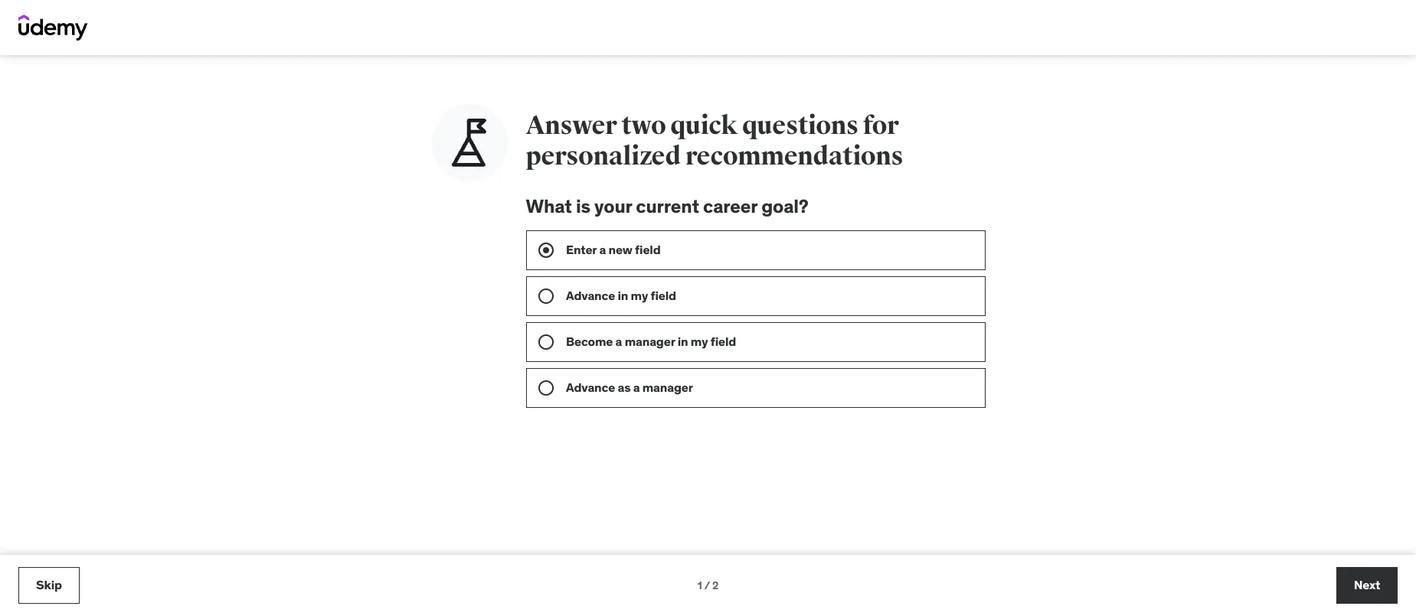 Task type: describe. For each thing, give the bounding box(es) containing it.
2 vertical spatial field
[[710, 334, 736, 349]]

career
[[703, 195, 758, 218]]

/
[[705, 579, 710, 593]]

udemy image
[[18, 15, 88, 41]]

skip
[[36, 578, 62, 593]]

skip link
[[18, 568, 80, 605]]

become
[[566, 334, 613, 349]]

what
[[526, 195, 572, 218]]

new
[[608, 242, 632, 257]]

advance for advance in my field
[[566, 288, 615, 303]]

0 vertical spatial manager
[[625, 334, 675, 349]]

become a manager in my field
[[566, 334, 736, 349]]

field for enter a new field
[[635, 242, 661, 257]]

advance as a manager
[[566, 380, 693, 395]]

quick
[[671, 110, 738, 142]]

two
[[622, 110, 666, 142]]

questions
[[742, 110, 859, 142]]

personalized
[[526, 140, 681, 172]]



Task type: locate. For each thing, give the bounding box(es) containing it.
answer
[[526, 110, 617, 142]]

1
[[698, 579, 703, 593]]

0 horizontal spatial my
[[631, 288, 648, 303]]

1 horizontal spatial in
[[678, 334, 688, 349]]

0 horizontal spatial in
[[618, 288, 628, 303]]

in up the advance as a manager at the bottom left of page
[[678, 334, 688, 349]]

as
[[618, 380, 630, 395]]

enter a new field
[[566, 242, 661, 257]]

my
[[631, 288, 648, 303], [691, 334, 708, 349]]

1 horizontal spatial my
[[691, 334, 708, 349]]

a for new
[[599, 242, 606, 257]]

a right as
[[633, 380, 640, 395]]

recommendations
[[686, 140, 904, 172]]

a right become
[[615, 334, 622, 349]]

a for manager
[[615, 334, 622, 349]]

1 / 2
[[698, 579, 719, 593]]

advance for advance as a manager
[[566, 380, 615, 395]]

1 vertical spatial manager
[[642, 380, 693, 395]]

your
[[595, 195, 632, 218]]

advance left as
[[566, 380, 615, 395]]

0 vertical spatial advance
[[566, 288, 615, 303]]

1 advance from the top
[[566, 288, 615, 303]]

1 vertical spatial field
[[650, 288, 676, 303]]

1 vertical spatial advance
[[566, 380, 615, 395]]

next
[[1355, 578, 1381, 593]]

current
[[636, 195, 700, 218]]

manager up the advance as a manager at the bottom left of page
[[625, 334, 675, 349]]

advance in my field
[[566, 288, 676, 303]]

0 vertical spatial a
[[599, 242, 606, 257]]

in down new
[[618, 288, 628, 303]]

a
[[599, 242, 606, 257], [615, 334, 622, 349], [633, 380, 640, 395]]

what is your current career goal?
[[526, 195, 809, 218]]

0 vertical spatial my
[[631, 288, 648, 303]]

advance
[[566, 288, 615, 303], [566, 380, 615, 395]]

field for advance in my field
[[650, 288, 676, 303]]

manager
[[625, 334, 675, 349], [642, 380, 693, 395]]

1 vertical spatial my
[[691, 334, 708, 349]]

0 vertical spatial field
[[635, 242, 661, 257]]

enter
[[566, 242, 597, 257]]

in
[[618, 288, 628, 303], [678, 334, 688, 349]]

2 advance from the top
[[566, 380, 615, 395]]

manager right as
[[642, 380, 693, 395]]

advance up become
[[566, 288, 615, 303]]

goal?
[[762, 195, 809, 218]]

1 vertical spatial a
[[615, 334, 622, 349]]

1 horizontal spatial a
[[615, 334, 622, 349]]

answer two quick questions for personalized recommendations
[[526, 110, 904, 172]]

field
[[635, 242, 661, 257], [650, 288, 676, 303], [710, 334, 736, 349]]

next button
[[1337, 568, 1398, 605]]

for
[[863, 110, 899, 142]]

2 vertical spatial a
[[633, 380, 640, 395]]

2
[[713, 579, 719, 593]]

a left new
[[599, 242, 606, 257]]

is
[[576, 195, 591, 218]]

0 horizontal spatial a
[[599, 242, 606, 257]]

0 vertical spatial in
[[618, 288, 628, 303]]

1 vertical spatial in
[[678, 334, 688, 349]]

2 horizontal spatial a
[[633, 380, 640, 395]]



Task type: vqa. For each thing, say whether or not it's contained in the screenshot.
the right a
yes



